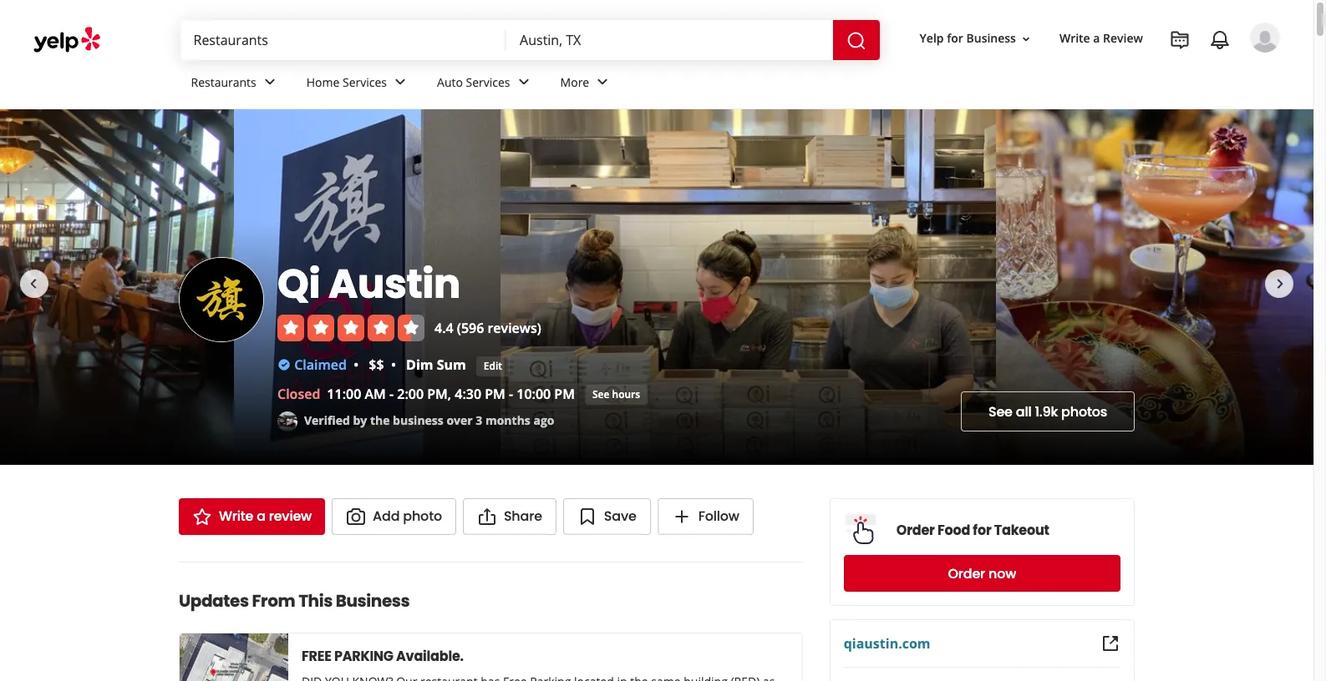 Task type: vqa. For each thing, say whether or not it's contained in the screenshot.
Business inside the BUTTON
yes



Task type: describe. For each thing, give the bounding box(es) containing it.
share
[[504, 507, 542, 526]]

yelp for business button
[[913, 24, 1039, 54]]

4.4 star rating image
[[277, 315, 425, 341]]

for inside button
[[947, 30, 963, 46]]

write a review link
[[179, 499, 325, 536]]

qi austin
[[277, 256, 461, 312]]

user actions element
[[906, 21, 1304, 124]]

16 chevron down v2 image
[[1019, 32, 1033, 46]]

review
[[1103, 30, 1143, 46]]

(596
[[457, 319, 484, 337]]

available.
[[396, 648, 464, 667]]

free parking available. image
[[180, 634, 288, 682]]

none field near
[[520, 31, 819, 49]]

search image
[[846, 31, 866, 51]]

order now link
[[844, 556, 1121, 592]]

dim sum
[[406, 356, 466, 374]]

share button
[[463, 499, 556, 536]]

dim sum link
[[406, 356, 466, 374]]

all
[[1016, 402, 1032, 422]]

notifications image
[[1210, 30, 1230, 50]]

2 - from the left
[[509, 385, 513, 404]]

ago
[[533, 412, 554, 428]]

sum
[[437, 356, 466, 374]]

order food for takeout
[[896, 521, 1049, 540]]

4.4
[[435, 319, 453, 337]]

auto
[[437, 74, 463, 90]]

photo of qi austin - austin, tx, us. watermelon cooler cocktail is delicious image
[[996, 109, 1314, 465]]

services for home services
[[343, 74, 387, 90]]

qiaustin.com link
[[844, 635, 931, 653]]

see for see all 1.9k photos
[[989, 402, 1013, 422]]

home
[[306, 74, 340, 90]]

order for order now
[[948, 564, 985, 584]]

3
[[476, 412, 482, 428]]

2:00
[[397, 385, 424, 404]]

see for see hours
[[592, 387, 610, 402]]

am
[[365, 385, 386, 404]]

austin
[[328, 256, 461, 312]]

save button
[[563, 499, 651, 536]]

24 camera v2 image
[[346, 507, 366, 527]]

4.4 (596 reviews)
[[435, 319, 541, 337]]

24 add v2 image
[[672, 507, 692, 527]]

jeremy m. image
[[1250, 23, 1280, 53]]

dim
[[406, 356, 433, 374]]

claimed
[[294, 356, 347, 374]]

more
[[560, 74, 589, 90]]

none field find
[[193, 31, 493, 49]]

business
[[393, 412, 444, 428]]

1 vertical spatial for
[[973, 521, 992, 540]]

24 share v2 image
[[477, 507, 497, 527]]

yelp
[[920, 30, 944, 46]]

see all 1.9k photos link
[[961, 392, 1135, 432]]

see hours
[[592, 387, 640, 402]]

24 chevron down v2 image for restaurants
[[260, 72, 280, 92]]

a for review
[[1093, 30, 1100, 46]]

save
[[604, 507, 636, 526]]

10:00
[[517, 385, 551, 404]]

reviews)
[[488, 319, 541, 337]]

the
[[370, 412, 390, 428]]

write for write a review
[[1060, 30, 1090, 46]]

business categories element
[[178, 60, 1280, 109]]

business inside button
[[966, 30, 1016, 46]]

4:30
[[455, 385, 481, 404]]

next image
[[1270, 274, 1290, 294]]

(596 reviews) link
[[457, 319, 541, 337]]

qi
[[277, 256, 320, 312]]

11:00
[[327, 385, 361, 404]]

follow button
[[657, 499, 754, 536]]



Task type: locate. For each thing, give the bounding box(es) containing it.
24 chevron down v2 image right restaurants
[[260, 72, 280, 92]]

from
[[252, 590, 295, 613]]

home services
[[306, 74, 387, 90]]

pm
[[485, 385, 505, 404], [554, 385, 575, 404]]

write a review link
[[1053, 24, 1150, 54]]

now
[[989, 564, 1016, 584]]

review
[[269, 507, 312, 526]]

1 horizontal spatial order
[[948, 564, 985, 584]]

1 vertical spatial order
[[948, 564, 985, 584]]

1 horizontal spatial 24 chevron down v2 image
[[514, 72, 534, 92]]

over
[[447, 412, 473, 428]]

qiaustin.com
[[844, 635, 931, 653]]

auto services link
[[424, 60, 547, 109]]

1 horizontal spatial business
[[966, 30, 1016, 46]]

updates
[[179, 590, 249, 613]]

0 vertical spatial order
[[896, 521, 935, 540]]

None search field
[[180, 20, 883, 60]]

24 chevron down v2 image
[[260, 72, 280, 92], [514, 72, 534, 92], [593, 72, 613, 92]]

order left now
[[948, 564, 985, 584]]

0 horizontal spatial for
[[947, 30, 963, 46]]

2 photo of qi austin - austin, tx, us. image from the left
[[501, 109, 996, 465]]

0 vertical spatial business
[[966, 30, 1016, 46]]

2 services from the left
[[466, 74, 510, 90]]

1.9k
[[1035, 402, 1058, 422]]

a
[[1093, 30, 1100, 46], [257, 507, 266, 526]]

services right auto
[[466, 74, 510, 90]]

1 vertical spatial write
[[219, 507, 253, 526]]

write left review
[[1060, 30, 1090, 46]]

restaurants
[[191, 74, 256, 90]]

projects image
[[1170, 30, 1190, 50]]

services inside 'link'
[[466, 74, 510, 90]]

1 services from the left
[[343, 74, 387, 90]]

for right the yelp
[[947, 30, 963, 46]]

pm,
[[427, 385, 451, 404]]

-
[[389, 385, 394, 404], [509, 385, 513, 404]]

1 horizontal spatial see
[[989, 402, 1013, 422]]

0 vertical spatial see
[[592, 387, 610, 402]]

verified by the business over 3 months ago
[[304, 412, 554, 428]]

1 horizontal spatial for
[[973, 521, 992, 540]]

24 chevron down v2 image
[[390, 72, 410, 92]]

a for review
[[257, 507, 266, 526]]

home services link
[[293, 60, 424, 109]]

services for auto services
[[466, 74, 510, 90]]

2 horizontal spatial 24 chevron down v2 image
[[593, 72, 613, 92]]

0 horizontal spatial -
[[389, 385, 394, 404]]

none field up home services
[[193, 31, 493, 49]]

24 chevron down v2 image for auto services
[[514, 72, 534, 92]]

restaurants link
[[178, 60, 293, 109]]

edit button
[[476, 357, 510, 377]]

0 horizontal spatial pm
[[485, 385, 505, 404]]

1 vertical spatial see
[[989, 402, 1013, 422]]

for right food
[[973, 521, 992, 540]]

0 vertical spatial write
[[1060, 30, 1090, 46]]

1 vertical spatial a
[[257, 507, 266, 526]]

pm right 10:00
[[554, 385, 575, 404]]

write a review
[[1060, 30, 1143, 46]]

24 chevron down v2 image right more
[[593, 72, 613, 92]]

business up parking
[[336, 590, 410, 613]]

free
[[302, 648, 332, 667]]

see hours link
[[585, 385, 648, 405]]

more link
[[547, 60, 626, 109]]

previous image
[[23, 274, 43, 294]]

for
[[947, 30, 963, 46], [973, 521, 992, 540]]

photos
[[1061, 402, 1107, 422]]

free parking available.
[[302, 648, 464, 667]]

write a review
[[219, 507, 312, 526]]

add photo link
[[332, 499, 456, 536]]

0 horizontal spatial order
[[896, 521, 935, 540]]

1 horizontal spatial write
[[1060, 30, 1090, 46]]

closed
[[277, 385, 320, 404]]

24 chevron down v2 image inside more link
[[593, 72, 613, 92]]

yelp for business
[[920, 30, 1016, 46]]

- left 10:00
[[509, 385, 513, 404]]

services
[[343, 74, 387, 90], [466, 74, 510, 90]]

1 horizontal spatial none field
[[520, 31, 819, 49]]

updates from this business
[[179, 590, 410, 613]]

business left 16 chevron down v2 icon
[[966, 30, 1016, 46]]

0 horizontal spatial services
[[343, 74, 387, 90]]

this
[[298, 590, 333, 613]]

1 24 chevron down v2 image from the left
[[260, 72, 280, 92]]

edit
[[484, 359, 502, 373]]

Find text field
[[193, 31, 493, 49]]

business
[[966, 30, 1016, 46], [336, 590, 410, 613]]

see
[[592, 387, 610, 402], [989, 402, 1013, 422]]

none field up business categories element
[[520, 31, 819, 49]]

1 vertical spatial business
[[336, 590, 410, 613]]

0 horizontal spatial business
[[336, 590, 410, 613]]

see left hours
[[592, 387, 610, 402]]

updates from this business element
[[152, 562, 803, 682]]

0 horizontal spatial 24 chevron down v2 image
[[260, 72, 280, 92]]

0 horizontal spatial a
[[257, 507, 266, 526]]

0 horizontal spatial photo of qi austin - austin, tx, us. image
[[0, 109, 234, 465]]

months
[[485, 412, 530, 428]]

takeout
[[994, 521, 1049, 540]]

Near text field
[[520, 31, 819, 49]]

order left food
[[896, 521, 935, 540]]

$$
[[369, 356, 384, 374]]

1 horizontal spatial pm
[[554, 385, 575, 404]]

photo of qi austin - austin, tx, us. view from the patio image
[[234, 109, 501, 465]]

follow
[[698, 507, 739, 526]]

see all 1.9k photos
[[989, 402, 1107, 422]]

by
[[353, 412, 367, 428]]

2 24 chevron down v2 image from the left
[[514, 72, 534, 92]]

verified
[[304, 412, 350, 428]]

add
[[373, 507, 400, 526]]

1 none field from the left
[[193, 31, 493, 49]]

services left 24 chevron down v2 image
[[343, 74, 387, 90]]

16 claim filled v2 image
[[277, 358, 291, 372]]

photo of qi austin - austin, tx, us. image
[[0, 109, 234, 465], [501, 109, 996, 465]]

food
[[938, 521, 970, 540]]

24 chevron down v2 image right the auto services
[[514, 72, 534, 92]]

- right am
[[389, 385, 394, 404]]

write inside user actions element
[[1060, 30, 1090, 46]]

24 external link v2 image
[[1101, 634, 1121, 654]]

0 vertical spatial a
[[1093, 30, 1100, 46]]

pm right 4:30
[[485, 385, 505, 404]]

1 horizontal spatial services
[[466, 74, 510, 90]]

2 none field from the left
[[520, 31, 819, 49]]

see left all
[[989, 402, 1013, 422]]

order now
[[948, 564, 1016, 584]]

0 horizontal spatial write
[[219, 507, 253, 526]]

auto services
[[437, 74, 510, 90]]

1 photo of qi austin - austin, tx, us. image from the left
[[0, 109, 234, 465]]

order for order food for takeout
[[896, 521, 935, 540]]

2 pm from the left
[[554, 385, 575, 404]]

hours
[[612, 387, 640, 402]]

write right "24 star v2" icon
[[219, 507, 253, 526]]

24 chevron down v2 image inside the restaurants link
[[260, 72, 280, 92]]

see inside 'link'
[[989, 402, 1013, 422]]

1 - from the left
[[389, 385, 394, 404]]

1 horizontal spatial a
[[1093, 30, 1100, 46]]

1 pm from the left
[[485, 385, 505, 404]]

1 horizontal spatial photo of qi austin - austin, tx, us. image
[[501, 109, 996, 465]]

24 chevron down v2 image inside auto services 'link'
[[514, 72, 534, 92]]

order
[[896, 521, 935, 540], [948, 564, 985, 584]]

write
[[1060, 30, 1090, 46], [219, 507, 253, 526]]

closed 11:00 am - 2:00 pm, 4:30 pm - 10:00 pm
[[277, 385, 575, 404]]

24 save outline v2 image
[[577, 507, 597, 527]]

1 horizontal spatial -
[[509, 385, 513, 404]]

None field
[[193, 31, 493, 49], [520, 31, 819, 49]]

0 horizontal spatial none field
[[193, 31, 493, 49]]

parking
[[334, 648, 393, 667]]

0 horizontal spatial see
[[592, 387, 610, 402]]

write for write a review
[[219, 507, 253, 526]]

photo
[[403, 507, 442, 526]]

add photo
[[373, 507, 442, 526]]

0 vertical spatial for
[[947, 30, 963, 46]]

3 24 chevron down v2 image from the left
[[593, 72, 613, 92]]

24 chevron down v2 image for more
[[593, 72, 613, 92]]

24 star v2 image
[[192, 507, 212, 527]]



